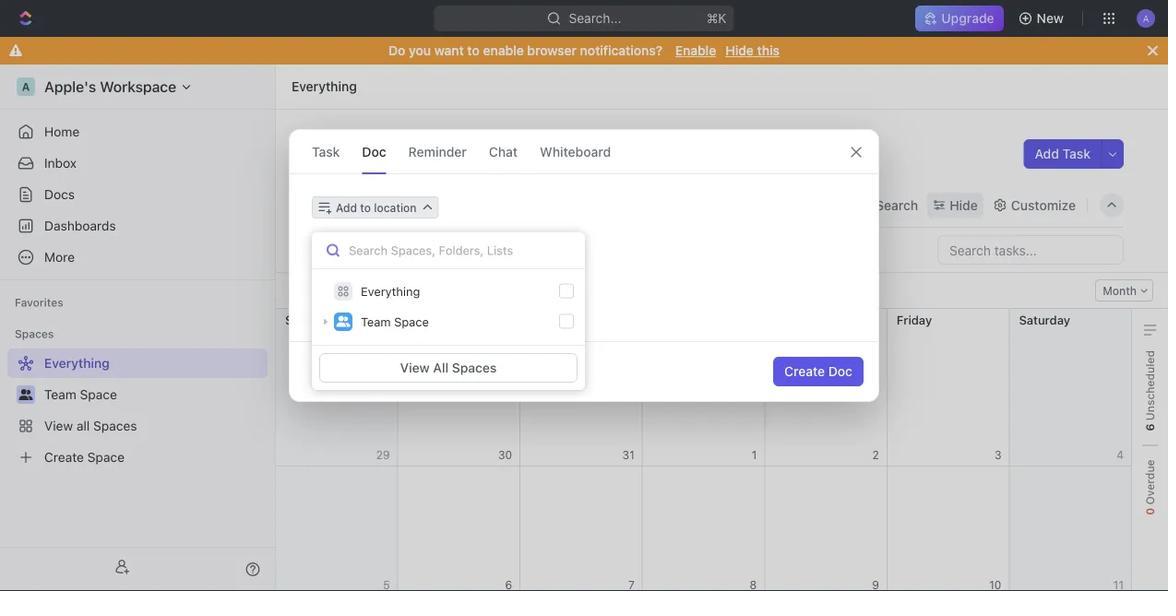 Task type: describe. For each thing, give the bounding box(es) containing it.
search button
[[852, 192, 924, 218]]

sidebar navigation
[[0, 65, 276, 592]]

overdue
[[1144, 460, 1157, 508]]

browser
[[527, 43, 577, 58]]

hide button
[[928, 192, 984, 218]]

add task button
[[1024, 139, 1102, 169]]

to inside button
[[360, 201, 371, 214]]

6
[[1144, 424, 1157, 431]]

monday
[[408, 313, 453, 327]]

today
[[298, 284, 330, 297]]

tree inside sidebar navigation
[[7, 349, 268, 473]]

task inside dialog
[[312, 144, 340, 159]]

board
[[401, 198, 437, 213]]

view
[[400, 360, 430, 376]]

create
[[785, 364, 825, 379]]

list link
[[341, 192, 366, 218]]

board link
[[397, 192, 437, 218]]

want
[[434, 43, 464, 58]]

inbox link
[[7, 149, 268, 178]]

add for add task
[[1035, 146, 1060, 162]]

today button
[[291, 280, 338, 302]]

view all spaces button
[[319, 354, 578, 383]]

home link
[[7, 117, 268, 147]]

sunday
[[285, 313, 328, 327]]

0
[[1144, 508, 1157, 516]]

reminder
[[409, 144, 467, 159]]

saturday
[[1019, 313, 1071, 327]]

task button
[[312, 130, 340, 174]]

customize
[[1011, 198, 1076, 213]]

hide inside dropdown button
[[950, 198, 978, 213]]

Search tasks... text field
[[939, 236, 1123, 264]]

2 vertical spatial everything
[[361, 285, 420, 299]]

Search Spaces, Folders, Lists text field
[[312, 233, 585, 270]]

create doc
[[785, 364, 853, 379]]

tuesday
[[530, 313, 578, 327]]

0 vertical spatial everything
[[292, 79, 357, 94]]

task inside add task 'button'
[[1063, 146, 1091, 162]]

show
[[412, 244, 441, 257]]

upgrade link
[[916, 6, 1004, 31]]

dialog containing task
[[289, 129, 880, 402]]

upgrade
[[942, 11, 995, 26]]

everything link
[[287, 76, 362, 98]]

inbox
[[44, 156, 77, 171]]

new
[[1037, 11, 1064, 26]]

chat
[[489, 144, 518, 159]]

whiteboard
[[540, 144, 611, 159]]

create doc button
[[773, 357, 864, 387]]

space
[[394, 315, 429, 329]]

0 vertical spatial hide
[[726, 43, 754, 58]]

location
[[374, 201, 417, 214]]

do you want to enable browser notifications? enable hide this
[[389, 43, 780, 58]]

whiteboard button
[[540, 130, 611, 174]]

hide inside button
[[511, 244, 535, 257]]



Task type: locate. For each thing, give the bounding box(es) containing it.
search
[[876, 198, 919, 213]]

task left doc button
[[312, 144, 340, 159]]

favorites
[[15, 296, 63, 309]]

spaces
[[15, 328, 54, 341], [452, 360, 497, 376]]

0 vertical spatial spaces
[[15, 328, 54, 341]]

1 row from the top
[[276, 309, 1133, 467]]

list
[[344, 198, 366, 213]]

0 horizontal spatial doc
[[362, 144, 386, 159]]

1 vertical spatial add
[[336, 201, 357, 214]]

0 horizontal spatial add
[[336, 201, 357, 214]]

1 horizontal spatial doc
[[829, 364, 853, 379]]

enable
[[483, 43, 524, 58]]

friday
[[897, 313, 932, 327]]

this
[[757, 43, 780, 58]]

chat button
[[489, 130, 518, 174]]

doc
[[362, 144, 386, 159], [829, 364, 853, 379]]

spaces inside button
[[452, 360, 497, 376]]

spaces inside sidebar navigation
[[15, 328, 54, 341]]

doc inside button
[[829, 364, 853, 379]]

dashboards link
[[7, 211, 268, 241]]

add to location button
[[312, 197, 439, 219]]

1 horizontal spatial spaces
[[452, 360, 497, 376]]

do
[[389, 43, 406, 58]]

1 vertical spatial hide
[[950, 198, 978, 213]]

add for add to location
[[336, 201, 357, 214]]

add
[[1035, 146, 1060, 162], [336, 201, 357, 214]]

Name this Doc... field
[[290, 230, 879, 252]]

doc right 'task' button
[[362, 144, 386, 159]]

reminder button
[[409, 130, 467, 174]]

show closed
[[412, 244, 479, 257]]

1 vertical spatial spaces
[[452, 360, 497, 376]]

task
[[312, 144, 340, 159], [1063, 146, 1091, 162]]

0 horizontal spatial spaces
[[15, 328, 54, 341]]

hide button
[[503, 239, 543, 261]]

unscheduled
[[1144, 351, 1157, 424]]

0 vertical spatial to
[[467, 43, 480, 58]]

hide
[[726, 43, 754, 58], [950, 198, 978, 213], [511, 244, 535, 257]]

notifications?
[[580, 43, 663, 58]]

0 horizontal spatial hide
[[511, 244, 535, 257]]

add to location button
[[312, 197, 439, 219]]

1 horizontal spatial add
[[1035, 146, 1060, 162]]

add inside button
[[336, 201, 357, 214]]

doc right create
[[829, 364, 853, 379]]

1 vertical spatial doc
[[829, 364, 853, 379]]

dialog
[[289, 129, 880, 402]]

view all spaces
[[400, 360, 497, 376]]

1 vertical spatial everything
[[320, 138, 452, 168]]

tree
[[7, 349, 268, 473]]

user group image
[[336, 316, 350, 327]]

task up customize
[[1063, 146, 1091, 162]]

spaces down favorites button
[[15, 328, 54, 341]]

everything
[[292, 79, 357, 94], [320, 138, 452, 168], [361, 285, 420, 299]]

closed
[[444, 244, 479, 257]]

add to location
[[336, 201, 417, 214]]

hide right closed on the left top
[[511, 244, 535, 257]]

favorites button
[[7, 292, 71, 314]]

1 horizontal spatial task
[[1063, 146, 1091, 162]]

new button
[[1011, 4, 1075, 33]]

⌘k
[[707, 11, 727, 26]]

team space
[[361, 315, 429, 329]]

everything up 'task' button
[[292, 79, 357, 94]]

dashboards
[[44, 218, 116, 234]]

everything up location
[[320, 138, 452, 168]]

2 vertical spatial hide
[[511, 244, 535, 257]]

doc button
[[362, 130, 386, 174]]

search...
[[569, 11, 622, 26]]

customize button
[[987, 192, 1082, 218]]

row
[[276, 309, 1133, 467], [276, 467, 1133, 592]]

grid containing sunday
[[275, 309, 1133, 592]]

you
[[409, 43, 431, 58]]

0 horizontal spatial to
[[360, 201, 371, 214]]

docs
[[44, 187, 75, 202]]

0 horizontal spatial task
[[312, 144, 340, 159]]

0 vertical spatial add
[[1035, 146, 1060, 162]]

home
[[44, 124, 80, 139]]

all
[[433, 360, 449, 376]]

hide right search
[[950, 198, 978, 213]]

grid
[[275, 309, 1133, 592]]

to
[[467, 43, 480, 58], [360, 201, 371, 214]]

1 vertical spatial to
[[360, 201, 371, 214]]

1 horizontal spatial to
[[467, 43, 480, 58]]

enable
[[675, 43, 717, 58]]

everything up team space
[[361, 285, 420, 299]]

0 vertical spatial doc
[[362, 144, 386, 159]]

add inside 'button'
[[1035, 146, 1060, 162]]

1 horizontal spatial hide
[[726, 43, 754, 58]]

hide left the this
[[726, 43, 754, 58]]

team
[[361, 315, 391, 329]]

2 row from the top
[[276, 467, 1133, 592]]

add task
[[1035, 146, 1091, 162]]

docs link
[[7, 180, 268, 210]]

show closed button
[[389, 239, 488, 261]]

spaces right all
[[452, 360, 497, 376]]

2 horizontal spatial hide
[[950, 198, 978, 213]]



Task type: vqa. For each thing, say whether or not it's contained in the screenshot.
e.g. Marketing, Engineering, HR FIELD
no



